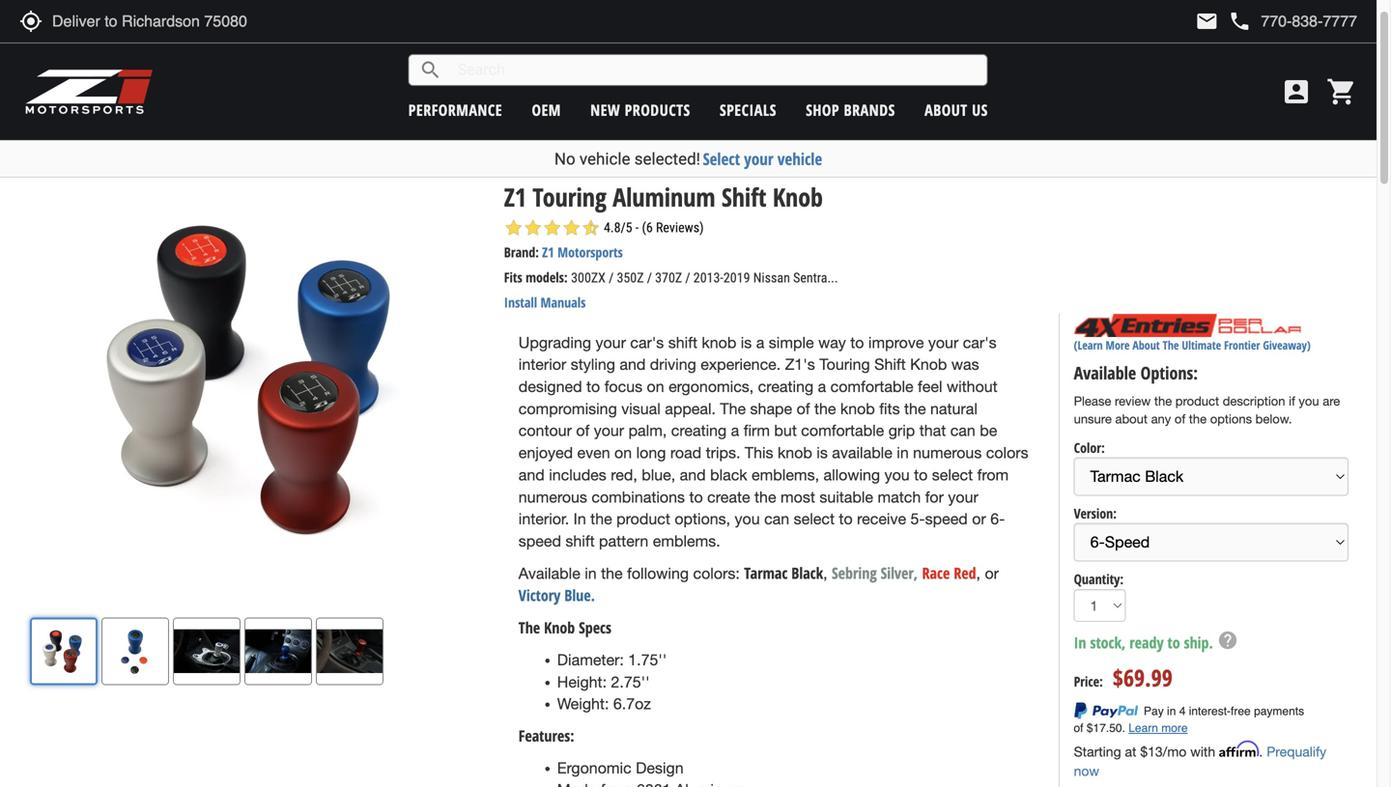 Task type: locate. For each thing, give the bounding box(es) containing it.
speed
[[925, 510, 968, 528], [519, 532, 561, 550]]

creating down z1's
[[758, 378, 814, 396]]

the down victory on the bottom left
[[519, 617, 540, 638]]

on up red,
[[614, 444, 632, 462]]

, right "race"
[[976, 565, 981, 582]]

specials
[[720, 100, 777, 120]]

shift down the improve
[[874, 356, 906, 374]]

your right select
[[744, 148, 773, 170]]

a up experience.
[[756, 334, 764, 351]]

0 vertical spatial available
[[1074, 361, 1136, 385]]

vehicle down shop
[[778, 148, 822, 170]]

touring down way
[[819, 356, 870, 374]]

0 vertical spatial a
[[756, 334, 764, 351]]

this
[[745, 444, 773, 462]]

1 vertical spatial knob
[[910, 356, 947, 374]]

prequalify now
[[1074, 744, 1327, 779]]

about us link
[[925, 100, 988, 120]]

you up match
[[884, 466, 910, 484]]

2 horizontal spatial the
[[1163, 337, 1179, 353]]

touring inside the upgrading your car's shift knob is a simple way to improve your car's interior styling and driving experience. z1's touring shift knob was designed to focus on ergonomics, creating a comfortable feel without compromising visual appeal. the shape of the knob fits the natural contour of your palm, creating a firm but comfortable grip that can be enjoyed even on long road trips. this knob is available in numerous colors and includes red, blue, and black emblems, allowing you to select from numerous combinations to create the most suitable match for your interior. in the product options, you can select to receive 5-speed or 6- speed shift pattern emblems.
[[819, 356, 870, 374]]

mail phone
[[1195, 10, 1251, 33]]

brand:
[[504, 243, 539, 262]]

2 , from the left
[[976, 565, 981, 582]]

1 vertical spatial the
[[720, 400, 746, 418]]

2 vertical spatial knob
[[544, 617, 575, 638]]

1 vertical spatial available
[[519, 565, 580, 582]]

knob down b
[[544, 617, 575, 638]]

can down most
[[764, 510, 789, 528]]

1 vertical spatial speed
[[519, 532, 561, 550]]

natural
[[930, 400, 978, 418]]

the up any
[[1154, 394, 1172, 409]]

the inside the upgrading your car's shift knob is a simple way to improve your car's interior styling and driving experience. z1's touring shift knob was designed to focus on ergonomics, creating a comfortable feel without compromising visual appeal. the shape of the knob fits the natural contour of your palm, creating a firm but comfortable grip that can be enjoyed even on long road trips. this knob is available in numerous colors and includes red, blue, and black emblems, allowing you to select from numerous combinations to create the most suitable match for your interior. in the product options, you can select to receive 5-speed or 6- speed shift pattern emblems.
[[720, 400, 746, 418]]

the
[[1154, 394, 1172, 409], [814, 400, 836, 418], [904, 400, 926, 418], [1189, 412, 1207, 427], [755, 488, 776, 506], [590, 510, 612, 528], [601, 565, 623, 582]]

0 vertical spatial shift
[[668, 334, 697, 351]]

of up even
[[576, 422, 590, 440]]

1 vertical spatial z1
[[542, 243, 554, 262]]

is up experience.
[[741, 334, 752, 351]]

b
[[564, 585, 572, 606]]

car's up driving
[[630, 334, 664, 351]]

1 horizontal spatial about
[[1133, 337, 1160, 353]]

shift up driving
[[668, 334, 697, 351]]

fits
[[504, 268, 522, 287]]

1 horizontal spatial touring
[[819, 356, 870, 374]]

1 vertical spatial product
[[616, 510, 670, 528]]

color:
[[1074, 438, 1105, 457]]

5-
[[911, 510, 925, 528]]

1 horizontal spatial numerous
[[913, 444, 982, 462]]

knob inside z1 touring aluminum shift knob star star star star star_half 4.8/5 - (6 reviews) brand: z1 motorsports fits models: 300zx / 350z / 370z / 2013-2019 nissan sentra... install manuals
[[773, 180, 823, 214]]

2 horizontal spatial a
[[818, 378, 826, 396]]

comfortable up the fits
[[830, 378, 914, 396]]

1 horizontal spatial /
[[647, 270, 652, 286]]

performance link
[[408, 100, 502, 120]]

0 horizontal spatial of
[[576, 422, 590, 440]]

creating down appeal.
[[671, 422, 727, 440]]

about
[[925, 100, 968, 120], [1133, 337, 1160, 353]]

options
[[1210, 412, 1252, 427]]

available up victory on the bottom left
[[519, 565, 580, 582]]

/ right 370z at the left of the page
[[685, 270, 690, 286]]

enjoyed
[[519, 444, 573, 462]]

1 horizontal spatial product
[[1175, 394, 1219, 409]]

the inside (learn more about the ultimate frontier giveaway) available options: please review the product description if you are unsure about any of the options below.
[[1163, 337, 1179, 353]]

about
[[1115, 412, 1148, 427]]

of right any
[[1175, 412, 1186, 427]]

or right red
[[985, 565, 999, 582]]

select down most
[[794, 510, 835, 528]]

1 / from the left
[[609, 270, 614, 286]]

0 horizontal spatial vehicle
[[580, 149, 630, 169]]

1 horizontal spatial the
[[720, 400, 746, 418]]

comfortable
[[830, 378, 914, 396], [801, 422, 884, 440]]

1 vertical spatial is
[[817, 444, 828, 462]]

2 horizontal spatial you
[[1299, 394, 1319, 409]]

knob down but
[[778, 444, 812, 462]]

1 vertical spatial about
[[1133, 337, 1160, 353]]

0 horizontal spatial you
[[735, 510, 760, 528]]

0 vertical spatial in
[[574, 510, 586, 528]]

1 horizontal spatial speed
[[925, 510, 968, 528]]

prequalify now link
[[1074, 744, 1327, 779]]

shopping_cart link
[[1322, 76, 1357, 107]]

driving
[[650, 356, 696, 374]]

improve
[[868, 334, 924, 351]]

0 horizontal spatial product
[[616, 510, 670, 528]]

1 vertical spatial on
[[614, 444, 632, 462]]

contour
[[519, 422, 572, 440]]

0 horizontal spatial knob
[[544, 617, 575, 638]]

in up lue.
[[585, 565, 597, 582]]

colors
[[986, 444, 1028, 462]]

shift
[[722, 180, 766, 214], [874, 356, 906, 374]]

long
[[636, 444, 666, 462]]

knob down select your vehicle link
[[773, 180, 823, 214]]

1 horizontal spatial available
[[1074, 361, 1136, 385]]

0 vertical spatial the
[[1163, 337, 1179, 353]]

or inside the upgrading your car's shift knob is a simple way to improve your car's interior styling and driving experience. z1's touring shift knob was designed to focus on ergonomics, creating a comfortable feel without compromising visual appeal. the shape of the knob fits the natural contour of your palm, creating a firm but comfortable grip that can be enjoyed even on long road trips. this knob is available in numerous colors and includes red, blue, and black emblems, allowing you to select from numerous combinations to create the most suitable match for your interior. in the product options, you can select to receive 5-speed or 6- speed shift pattern emblems.
[[972, 510, 986, 528]]

1 vertical spatial numerous
[[519, 488, 587, 506]]

z1 motorsports logo image
[[24, 68, 154, 116]]

shift inside the upgrading your car's shift knob is a simple way to improve your car's interior styling and driving experience. z1's touring shift knob was designed to focus on ergonomics, creating a comfortable feel without compromising visual appeal. the shape of the knob fits the natural contour of your palm, creating a firm but comfortable grip that can be enjoyed even on long road trips. this knob is available in numerous colors and includes red, blue, and black emblems, allowing you to select from numerous combinations to create the most suitable match for your interior. in the product options, you can select to receive 5-speed or 6- speed shift pattern emblems.
[[874, 356, 906, 374]]

4 star from the left
[[562, 219, 581, 238]]

2 vertical spatial the
[[519, 617, 540, 638]]

interior
[[519, 356, 566, 374]]

0 vertical spatial knob
[[702, 334, 736, 351]]

car's up was
[[963, 334, 997, 351]]

0 horizontal spatial about
[[925, 100, 968, 120]]

or inside available in the following colors: tarmac black , sebring silver, race red , or victory b lue.
[[985, 565, 999, 582]]

0 horizontal spatial car's
[[630, 334, 664, 351]]

combinations
[[592, 488, 685, 506]]

prequalify
[[1267, 744, 1327, 760]]

1 vertical spatial shift
[[874, 356, 906, 374]]

Search search field
[[442, 55, 987, 85]]

knob up feel
[[910, 356, 947, 374]]

1 vertical spatial in
[[1074, 632, 1086, 653]]

oem link
[[532, 100, 561, 120]]

the down "emblems,"
[[755, 488, 776, 506]]

product
[[1175, 394, 1219, 409], [616, 510, 670, 528]]

product inside (learn more about the ultimate frontier giveaway) available options: please review the product description if you are unsure about any of the options below.
[[1175, 394, 1219, 409]]

and down enjoyed on the left bottom of the page
[[519, 466, 545, 484]]

numerous down that in the bottom of the page
[[913, 444, 982, 462]]

1 vertical spatial a
[[818, 378, 826, 396]]

0 horizontal spatial available
[[519, 565, 580, 582]]

shift inside z1 touring aluminum shift knob star star star star star_half 4.8/5 - (6 reviews) brand: z1 motorsports fits models: 300zx / 350z / 370z / 2013-2019 nissan sentra... install manuals
[[722, 180, 766, 214]]

new products
[[590, 100, 690, 120]]

knob
[[702, 334, 736, 351], [840, 400, 875, 418], [778, 444, 812, 462]]

z1 up brand:
[[504, 180, 526, 214]]

0 vertical spatial shift
[[722, 180, 766, 214]]

is up the allowing
[[817, 444, 828, 462]]

shift down interior.
[[566, 532, 595, 550]]

your up even
[[594, 422, 624, 440]]

can
[[950, 422, 976, 440], [764, 510, 789, 528]]

0 horizontal spatial is
[[741, 334, 752, 351]]

1 vertical spatial in
[[585, 565, 597, 582]]

0 horizontal spatial z1
[[504, 180, 526, 214]]

/
[[609, 270, 614, 286], [647, 270, 652, 286], [685, 270, 690, 286]]

and down road
[[680, 466, 706, 484]]

a down way
[[818, 378, 826, 396]]

in inside in stock, ready to ship. help
[[1074, 632, 1086, 653]]

red
[[954, 563, 976, 583]]

0 horizontal spatial select
[[794, 510, 835, 528]]

the right the fits
[[904, 400, 926, 418]]

1 horizontal spatial you
[[884, 466, 910, 484]]

/ left 350z
[[609, 270, 614, 286]]

available
[[832, 444, 892, 462]]

performance
[[408, 100, 502, 120]]

1 horizontal spatial in
[[897, 444, 909, 462]]

0 horizontal spatial a
[[731, 422, 739, 440]]

0 horizontal spatial on
[[614, 444, 632, 462]]

simple
[[769, 334, 814, 351]]

following
[[627, 565, 689, 582]]

2 vertical spatial you
[[735, 510, 760, 528]]

in down grip
[[897, 444, 909, 462]]

2 vertical spatial knob
[[778, 444, 812, 462]]

the down "pattern"
[[601, 565, 623, 582]]

in
[[897, 444, 909, 462], [585, 565, 597, 582]]

more
[[1106, 337, 1130, 353]]

0 horizontal spatial ,
[[823, 565, 828, 582]]

options,
[[675, 510, 730, 528]]

comfortable up available
[[801, 422, 884, 440]]

0 horizontal spatial /
[[609, 270, 614, 286]]

the inside available in the following colors: tarmac black , sebring silver, race red , or victory b lue.
[[601, 565, 623, 582]]

or left 6-
[[972, 510, 986, 528]]

0 horizontal spatial in
[[585, 565, 597, 582]]

1 vertical spatial or
[[985, 565, 999, 582]]

to down styling
[[586, 378, 600, 396]]

ergonomics,
[[669, 378, 754, 396]]

be
[[980, 422, 997, 440]]

0 vertical spatial select
[[932, 466, 973, 484]]

the up "pattern"
[[590, 510, 612, 528]]

tarmac
[[744, 563, 788, 583]]

0 horizontal spatial the
[[519, 617, 540, 638]]

1 star from the left
[[504, 219, 523, 238]]

trips.
[[706, 444, 740, 462]]

speed down interior.
[[519, 532, 561, 550]]

0 horizontal spatial touring
[[533, 180, 607, 214]]

0 horizontal spatial shift
[[566, 532, 595, 550]]

quantity:
[[1074, 570, 1124, 588]]

knob up experience.
[[702, 334, 736, 351]]

your up styling
[[596, 334, 626, 351]]

you
[[1299, 394, 1319, 409], [884, 466, 910, 484], [735, 510, 760, 528]]

in left 'stock,'
[[1074, 632, 1086, 653]]

0 vertical spatial in
[[897, 444, 909, 462]]

the down ergonomics,
[[720, 400, 746, 418]]

0 horizontal spatial shift
[[722, 180, 766, 214]]

, left sebring
[[823, 565, 828, 582]]

0 horizontal spatial numerous
[[519, 488, 587, 506]]

you right if
[[1299, 394, 1319, 409]]

0 vertical spatial product
[[1175, 394, 1219, 409]]

the up options: in the top right of the page
[[1163, 337, 1179, 353]]

/ right 350z
[[647, 270, 652, 286]]

create
[[707, 488, 750, 506]]

your up was
[[928, 334, 959, 351]]

2 horizontal spatial of
[[1175, 412, 1186, 427]]

on up visual
[[647, 378, 664, 396]]

a left firm
[[731, 422, 739, 440]]

the down z1's
[[814, 400, 836, 418]]

2.75''
[[611, 673, 650, 691]]

1 horizontal spatial creating
[[758, 378, 814, 396]]

shop brands link
[[806, 100, 895, 120]]

select
[[932, 466, 973, 484], [794, 510, 835, 528]]

about left us
[[925, 100, 968, 120]]

of up but
[[797, 400, 810, 418]]

lue.
[[572, 585, 595, 606]]

z1 up models:
[[542, 243, 554, 262]]

you down the create
[[735, 510, 760, 528]]

about right more
[[1133, 337, 1160, 353]]

new products link
[[590, 100, 690, 120]]

1 horizontal spatial ,
[[976, 565, 981, 582]]

starting at $13 /mo with affirm .
[[1074, 741, 1267, 760]]

to
[[850, 334, 864, 351], [586, 378, 600, 396], [914, 466, 928, 484], [689, 488, 703, 506], [839, 510, 853, 528], [1168, 632, 1180, 653]]

your right for at right bottom
[[948, 488, 978, 506]]

colors:
[[693, 565, 740, 582]]

can down natural
[[950, 422, 976, 440]]

to left ship.
[[1168, 632, 1180, 653]]

in right interior.
[[574, 510, 586, 528]]

selected!
[[634, 149, 700, 169]]

oem
[[532, 100, 561, 120]]

speed down for at right bottom
[[925, 510, 968, 528]]

product down the combinations
[[616, 510, 670, 528]]

numerous up interior.
[[519, 488, 587, 506]]

1 , from the left
[[823, 565, 828, 582]]

0 vertical spatial or
[[972, 510, 986, 528]]

available down more
[[1074, 361, 1136, 385]]

1 horizontal spatial shift
[[874, 356, 906, 374]]

0 vertical spatial knob
[[773, 180, 823, 214]]

1 horizontal spatial can
[[950, 422, 976, 440]]

design
[[636, 759, 684, 777]]

370z
[[655, 270, 682, 286]]

1 horizontal spatial shift
[[668, 334, 697, 351]]

(learn
[[1074, 337, 1103, 353]]

touring
[[533, 180, 607, 214], [819, 356, 870, 374]]

0 horizontal spatial in
[[574, 510, 586, 528]]

is
[[741, 334, 752, 351], [817, 444, 828, 462]]

2 horizontal spatial /
[[685, 270, 690, 286]]

help
[[1217, 630, 1238, 651]]

fits
[[879, 400, 900, 418]]

1 vertical spatial shift
[[566, 532, 595, 550]]

mail link
[[1195, 10, 1219, 33]]

0 vertical spatial you
[[1299, 394, 1319, 409]]

and up focus
[[620, 356, 646, 374]]

shift down select your vehicle link
[[722, 180, 766, 214]]

0 vertical spatial speed
[[925, 510, 968, 528]]

3 / from the left
[[685, 270, 690, 286]]

knob left the fits
[[840, 400, 875, 418]]

stock,
[[1090, 632, 1126, 653]]

touring up 'star_half'
[[533, 180, 607, 214]]

1 horizontal spatial is
[[817, 444, 828, 462]]

1 vertical spatial can
[[764, 510, 789, 528]]

2 car's from the left
[[963, 334, 997, 351]]

road
[[670, 444, 702, 462]]

1 horizontal spatial in
[[1074, 632, 1086, 653]]

0 vertical spatial on
[[647, 378, 664, 396]]

2 horizontal spatial knob
[[840, 400, 875, 418]]

available
[[1074, 361, 1136, 385], [519, 565, 580, 582]]

select up for at right bottom
[[932, 466, 973, 484]]

vehicle right no
[[580, 149, 630, 169]]

or
[[972, 510, 986, 528], [985, 565, 999, 582]]

now
[[1074, 763, 1099, 779]]

race
[[922, 563, 950, 583]]

product up options
[[1175, 394, 1219, 409]]



Task type: vqa. For each thing, say whether or not it's contained in the screenshot.
"vehicle" within the the No vehicle selected! Select your vehicle
yes



Task type: describe. For each thing, give the bounding box(es) containing it.
0 vertical spatial comfortable
[[830, 378, 914, 396]]

that
[[919, 422, 946, 440]]

1 horizontal spatial select
[[932, 466, 973, 484]]

if
[[1289, 394, 1295, 409]]

starting
[[1074, 744, 1121, 760]]

diameter: 1.75'' height: 2.75'' weight: 6.7oz
[[557, 651, 667, 713]]

interior.
[[519, 510, 569, 528]]

1 vertical spatial select
[[794, 510, 835, 528]]

touring inside z1 touring aluminum shift knob star star star star star_half 4.8/5 - (6 reviews) brand: z1 motorsports fits models: 300zx / 350z / 370z / 2013-2019 nissan sentra... install manuals
[[533, 180, 607, 214]]

red,
[[611, 466, 637, 484]]

available inside available in the following colors: tarmac black , sebring silver, race red , or victory b lue.
[[519, 565, 580, 582]]

1 horizontal spatial knob
[[778, 444, 812, 462]]

account_box
[[1281, 76, 1312, 107]]

about inside (learn more about the ultimate frontier giveaway) available options: please review the product description if you are unsure about any of the options below.
[[1133, 337, 1160, 353]]

1 horizontal spatial of
[[797, 400, 810, 418]]

$69.99
[[1113, 662, 1173, 694]]

receive
[[857, 510, 906, 528]]

1 car's from the left
[[630, 334, 664, 351]]

z1's
[[785, 356, 815, 374]]

0 horizontal spatial can
[[764, 510, 789, 528]]

in inside the upgrading your car's shift knob is a simple way to improve your car's interior styling and driving experience. z1's touring shift knob was designed to focus on ergonomics, creating a comfortable feel without compromising visual appeal. the shape of the knob fits the natural contour of your palm, creating a firm but comfortable grip that can be enjoyed even on long road trips. this knob is available in numerous colors and includes red, blue, and black emblems, allowing you to select from numerous combinations to create the most suitable match for your interior. in the product options, you can select to receive 5-speed or 6- speed shift pattern emblems.
[[574, 510, 586, 528]]

0 vertical spatial is
[[741, 334, 752, 351]]

0 horizontal spatial and
[[519, 466, 545, 484]]

1 horizontal spatial and
[[620, 356, 646, 374]]

emblems.
[[653, 532, 720, 550]]

in inside available in the following colors: tarmac black , sebring silver, race red , or victory b lue.
[[585, 565, 597, 582]]

in inside the upgrading your car's shift knob is a simple way to improve your car's interior styling and driving experience. z1's touring shift knob was designed to focus on ergonomics, creating a comfortable feel without compromising visual appeal. the shape of the knob fits the natural contour of your palm, creating a firm but comfortable grip that can be enjoyed even on long road trips. this knob is available in numerous colors and includes red, blue, and black emblems, allowing you to select from numerous combinations to create the most suitable match for your interior. in the product options, you can select to receive 5-speed or 6- speed shift pattern emblems.
[[897, 444, 909, 462]]

grip
[[888, 422, 915, 440]]

the knob specs
[[519, 617, 611, 638]]

1 horizontal spatial z1
[[542, 243, 554, 262]]

frontier
[[1224, 337, 1260, 353]]

you inside (learn more about the ultimate frontier giveaway) available options: please review the product description if you are unsure about any of the options below.
[[1299, 394, 1319, 409]]

z1 touring aluminum shift knob star star star star star_half 4.8/5 - (6 reviews) brand: z1 motorsports fits models: 300zx / 350z / 370z / 2013-2019 nissan sentra... install manuals
[[504, 180, 838, 312]]

to inside in stock, ready to ship. help
[[1168, 632, 1180, 653]]

giveaway)
[[1263, 337, 1311, 353]]

way
[[818, 334, 846, 351]]

ergonomic design
[[557, 759, 684, 777]]

emblems,
[[752, 466, 819, 484]]

at
[[1125, 744, 1136, 760]]

1 horizontal spatial a
[[756, 334, 764, 351]]

install manuals link
[[504, 293, 586, 312]]

unsure
[[1074, 412, 1112, 427]]

shop brands
[[806, 100, 895, 120]]

6-
[[990, 510, 1005, 528]]

from
[[977, 466, 1009, 484]]

2013-
[[693, 270, 723, 286]]

2 star from the left
[[523, 219, 543, 238]]

silver,
[[881, 563, 918, 583]]

nissan
[[753, 270, 790, 286]]

to up options,
[[689, 488, 703, 506]]

2 / from the left
[[647, 270, 652, 286]]

install
[[504, 293, 537, 312]]

the left options
[[1189, 412, 1207, 427]]

pattern
[[599, 532, 649, 550]]

0 vertical spatial numerous
[[913, 444, 982, 462]]

motorsports
[[558, 243, 623, 262]]

350z
[[617, 270, 644, 286]]

0 horizontal spatial knob
[[702, 334, 736, 351]]

1 vertical spatial knob
[[840, 400, 875, 418]]

mail
[[1195, 10, 1219, 33]]

2 vertical spatial a
[[731, 422, 739, 440]]

feel
[[918, 378, 942, 396]]

specs
[[579, 617, 611, 638]]

to up for at right bottom
[[914, 466, 928, 484]]

upgrading
[[519, 334, 591, 351]]

star_half
[[581, 219, 601, 238]]

1 vertical spatial comfortable
[[801, 422, 884, 440]]

2 horizontal spatial and
[[680, 466, 706, 484]]

0 vertical spatial creating
[[758, 378, 814, 396]]

black
[[791, 563, 823, 583]]

black
[[710, 466, 747, 484]]

vehicle inside no vehicle selected! select your vehicle
[[580, 149, 630, 169]]

version:
[[1074, 504, 1117, 523]]

0 vertical spatial about
[[925, 100, 968, 120]]

description
[[1223, 394, 1285, 409]]

was
[[951, 356, 979, 374]]

1 horizontal spatial vehicle
[[778, 148, 822, 170]]

most
[[781, 488, 815, 506]]

ship.
[[1184, 632, 1213, 653]]

visual
[[621, 400, 661, 418]]

allowing
[[824, 466, 880, 484]]

select
[[703, 148, 740, 170]]

about us
[[925, 100, 988, 120]]

blue,
[[642, 466, 675, 484]]

available inside (learn more about the ultimate frontier giveaway) available options: please review the product description if you are unsure about any of the options below.
[[1074, 361, 1136, 385]]

appeal.
[[665, 400, 716, 418]]

review
[[1115, 394, 1151, 409]]

knob inside the upgrading your car's shift knob is a simple way to improve your car's interior styling and driving experience. z1's touring shift knob was designed to focus on ergonomics, creating a comfortable feel without compromising visual appeal. the shape of the knob fits the natural contour of your palm, creating a firm but comfortable grip that can be enjoyed even on long road trips. this knob is available in numerous colors and includes red, blue, and black emblems, allowing you to select from numerous combinations to create the most suitable match for your interior. in the product options, you can select to receive 5-speed or 6- speed shift pattern emblems.
[[910, 356, 947, 374]]

palm,
[[628, 422, 667, 440]]

suitable
[[820, 488, 873, 506]]

products
[[625, 100, 690, 120]]

match
[[878, 488, 921, 506]]

ready
[[1130, 632, 1164, 653]]

1.75''
[[628, 651, 667, 669]]

please
[[1074, 394, 1111, 409]]

height:
[[557, 673, 607, 691]]

shop
[[806, 100, 840, 120]]

(learn more about the ultimate frontier giveaway) link
[[1074, 337, 1311, 353]]

sebring
[[832, 563, 877, 583]]

focus
[[604, 378, 643, 396]]

to right way
[[850, 334, 864, 351]]

with
[[1190, 744, 1215, 760]]

us
[[972, 100, 988, 120]]

2019
[[723, 270, 750, 286]]

(learn more about the ultimate frontier giveaway) available options: please review the product description if you are unsure about any of the options below.
[[1074, 337, 1340, 427]]

no
[[554, 149, 575, 169]]

product inside the upgrading your car's shift knob is a simple way to improve your car's interior styling and driving experience. z1's touring shift knob was designed to focus on ergonomics, creating a comfortable feel without compromising visual appeal. the shape of the knob fits the natural contour of your palm, creating a firm but comfortable grip that can be enjoyed even on long road trips. this knob is available in numerous colors and includes red, blue, and black emblems, allowing you to select from numerous combinations to create the most suitable match for your interior. in the product options, you can select to receive 5-speed or 6- speed shift pattern emblems.
[[616, 510, 670, 528]]

price: $69.99
[[1074, 662, 1173, 694]]

of inside (learn more about the ultimate frontier giveaway) available options: please review the product description if you are unsure about any of the options below.
[[1175, 412, 1186, 427]]

even
[[577, 444, 610, 462]]

3 star from the left
[[543, 219, 562, 238]]

aluminum
[[613, 180, 715, 214]]

compromising
[[519, 400, 617, 418]]

without
[[947, 378, 998, 396]]

firm
[[744, 422, 770, 440]]

includes
[[549, 466, 606, 484]]

to down suitable
[[839, 510, 853, 528]]

1 horizontal spatial on
[[647, 378, 664, 396]]

phone link
[[1228, 10, 1357, 33]]

0 vertical spatial can
[[950, 422, 976, 440]]

$13
[[1140, 744, 1163, 760]]

features:
[[519, 725, 574, 746]]

options:
[[1141, 361, 1198, 385]]

shopping_cart
[[1326, 76, 1357, 107]]

designed
[[519, 378, 582, 396]]

no vehicle selected! select your vehicle
[[554, 148, 822, 170]]

0 horizontal spatial creating
[[671, 422, 727, 440]]



